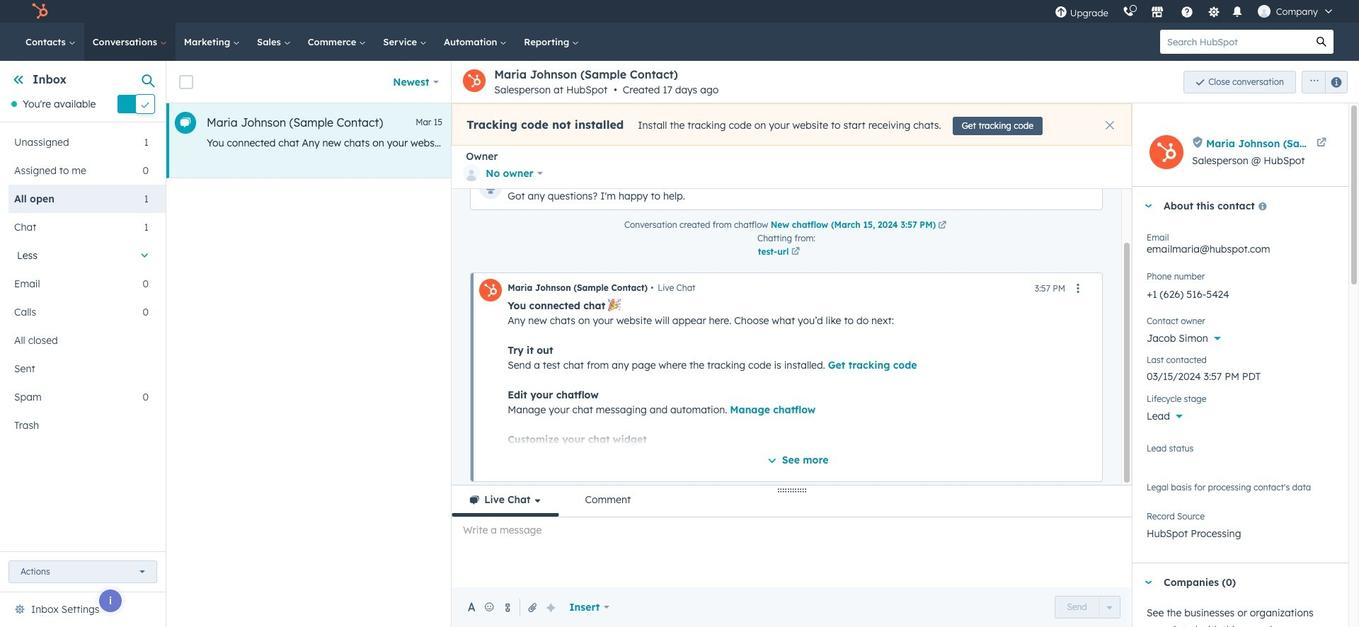 Task type: describe. For each thing, give the bounding box(es) containing it.
live chat from maria johnson (sample contact) with context you connected chat
any new chats on your website will appear here. choose what you'd like to do next:

try it out 
send a test chat from any page where the tracking code is installed: https://app.hubs row
[[166, 103, 1135, 178]]

caret image
[[1144, 581, 1153, 585]]

link opens in a new window image for the topmost link opens in a new window icon
[[938, 222, 947, 230]]

0 vertical spatial link opens in a new window image
[[938, 220, 947, 232]]

you're available image
[[11, 101, 17, 107]]

marketplaces image
[[1151, 6, 1164, 19]]

jacob simon image
[[1258, 5, 1271, 18]]

caret image
[[1144, 204, 1153, 208]]

1 vertical spatial link opens in a new window image
[[792, 246, 800, 258]]



Task type: vqa. For each thing, say whether or not it's contained in the screenshot.
group
yes



Task type: locate. For each thing, give the bounding box(es) containing it.
main content
[[166, 61, 1360, 627]]

menu
[[1048, 0, 1343, 23]]

0 horizontal spatial group
[[1055, 596, 1121, 619]]

group
[[1297, 70, 1348, 93], [1055, 596, 1121, 619]]

Search HubSpot search field
[[1161, 30, 1310, 54]]

link opens in a new window image
[[938, 220, 947, 232], [792, 246, 800, 258]]

0 vertical spatial link opens in a new window image
[[938, 222, 947, 230]]

None text field
[[1147, 280, 1335, 308]]

1 vertical spatial link opens in a new window image
[[792, 248, 800, 256]]

1 horizontal spatial group
[[1297, 70, 1348, 93]]

link opens in a new window image for bottommost link opens in a new window icon
[[792, 248, 800, 256]]

alert
[[452, 103, 1132, 146]]

1 vertical spatial group
[[1055, 596, 1121, 619]]

close image
[[1106, 121, 1115, 130]]

0 horizontal spatial link opens in a new window image
[[792, 246, 800, 258]]

-- text field
[[1147, 363, 1335, 386]]

link opens in a new window image
[[938, 222, 947, 230], [792, 248, 800, 256]]

1 horizontal spatial link opens in a new window image
[[938, 220, 947, 232]]

1 horizontal spatial link opens in a new window image
[[938, 222, 947, 230]]

0 vertical spatial group
[[1297, 70, 1348, 93]]

0 horizontal spatial link opens in a new window image
[[792, 248, 800, 256]]



